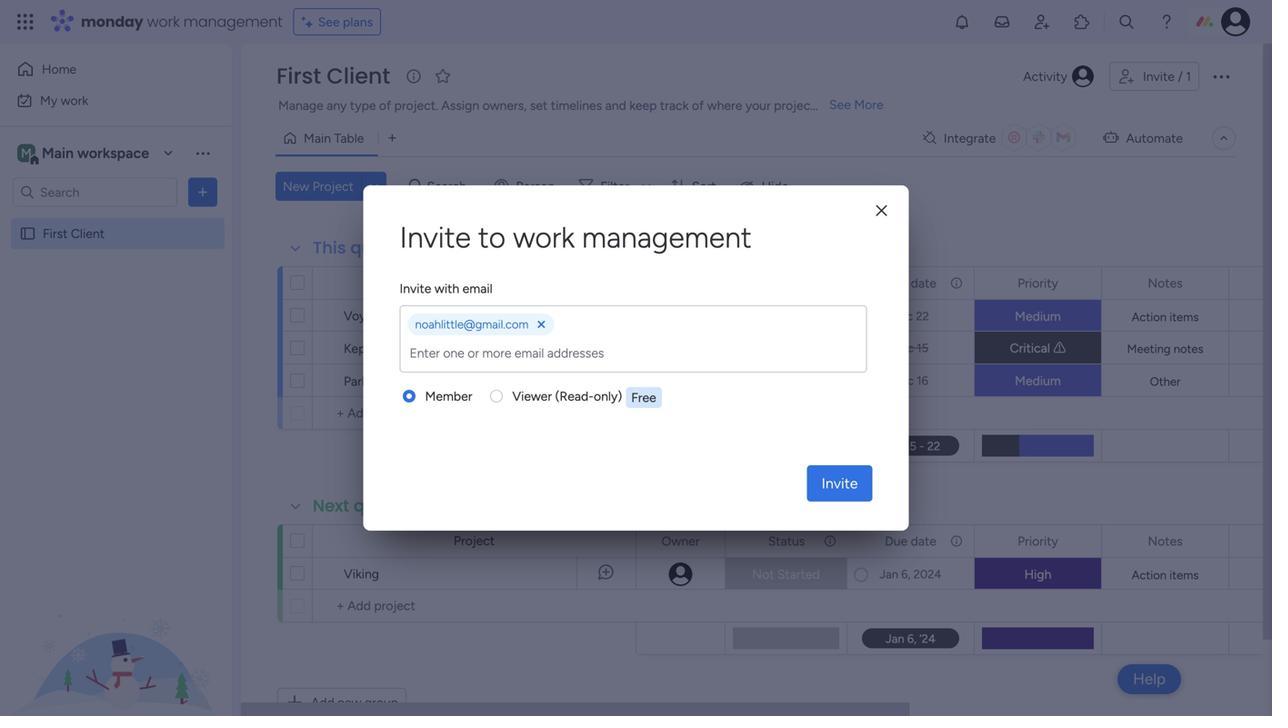 Task type: describe. For each thing, give the bounding box(es) containing it.
due date for due date field for first column information image from the top of the page
[[885, 276, 937, 291]]

next
[[313, 495, 349, 518]]

set
[[530, 98, 548, 113]]

remove noahlittle@gmail.com image
[[538, 320, 545, 329]]

work for my
[[61, 93, 88, 108]]

angle down image
[[370, 180, 378, 193]]

only)
[[594, 389, 622, 404]]

6,
[[901, 567, 911, 582]]

quarter for this quarter
[[350, 236, 413, 260]]

type
[[350, 98, 376, 113]]

integrate
[[944, 130, 996, 146]]

Search in workspace field
[[38, 182, 152, 203]]

person button
[[487, 172, 566, 201]]

Owner field
[[657, 531, 704, 552]]

workspace
[[77, 145, 149, 162]]

owner
[[662, 534, 700, 549]]

apps image
[[1073, 13, 1091, 31]]

plans
[[343, 14, 373, 30]]

jan
[[880, 567, 898, 582]]

first client list box
[[0, 215, 232, 495]]

meeting notes
[[1127, 342, 1204, 356]]

to
[[478, 220, 506, 255]]

kepler
[[344, 341, 380, 356]]

invite for invite with email
[[400, 281, 431, 297]]

public board image
[[19, 225, 36, 242]]

invite button
[[807, 466, 872, 502]]

working
[[748, 373, 795, 389]]

assign
[[441, 98, 479, 113]]

see plans button
[[293, 8, 381, 35]]

parker
[[344, 374, 379, 389]]

Enter one or more email addresses text field
[[404, 336, 862, 372]]

main for main table
[[304, 130, 331, 146]]

critical ⚠️️
[[1010, 341, 1066, 356]]

1 notes from the top
[[1148, 276, 1183, 291]]

started
[[777, 567, 820, 582]]

Search field
[[422, 174, 477, 199]]

more
[[854, 97, 884, 112]]

sort button
[[663, 172, 727, 201]]

high
[[1024, 567, 1052, 582]]

working on it
[[748, 373, 824, 389]]

your
[[746, 98, 771, 113]]

(read-
[[555, 389, 594, 404]]

due date field for second column information image from the top
[[880, 531, 941, 552]]

viking
[[344, 567, 379, 582]]

notes
[[1174, 342, 1204, 356]]

manage
[[278, 98, 324, 113]]

invite / 1
[[1143, 69, 1191, 84]]

1
[[1186, 69, 1191, 84]]

main for main workspace
[[42, 145, 74, 162]]

medium for parker
[[1015, 373, 1061, 389]]

new project
[[283, 179, 354, 194]]

viewer
[[512, 389, 552, 404]]

where
[[707, 98, 742, 113]]

other
[[1150, 375, 1181, 389]]

v2 done deadline image
[[854, 340, 868, 357]]

client inside list box
[[71, 226, 105, 241]]

viewer (read-only)
[[512, 389, 622, 404]]

work for monday
[[147, 11, 180, 32]]

dec for dec 16
[[893, 374, 914, 388]]

This quarter field
[[308, 236, 417, 260]]

dec 22
[[892, 309, 929, 324]]

Next quarter field
[[308, 495, 420, 518]]

my work
[[40, 93, 88, 108]]

home button
[[11, 55, 196, 84]]

inbox image
[[993, 13, 1011, 31]]

email
[[463, 281, 493, 297]]

0 horizontal spatial management
[[183, 11, 283, 32]]

quarter for next quarter
[[354, 495, 416, 518]]

help button
[[1118, 665, 1181, 695]]

filter button
[[571, 172, 657, 201]]

this
[[313, 236, 346, 260]]

autopilot image
[[1103, 126, 1119, 149]]

1 of from the left
[[379, 98, 391, 113]]

select product image
[[16, 13, 35, 31]]

2 priority field from the top
[[1013, 531, 1063, 552]]

workspace image
[[17, 143, 35, 163]]

status
[[768, 534, 805, 549]]

2 priority from the top
[[1018, 534, 1058, 549]]

1 column information image from the top
[[949, 276, 964, 291]]

/
[[1178, 69, 1183, 84]]

notifications image
[[953, 13, 971, 31]]

lottie animation element
[[0, 533, 232, 717]]

arrow down image
[[636, 175, 657, 197]]

project for this quarter
[[454, 275, 495, 291]]

free
[[631, 390, 656, 406]]

add to favorites image
[[434, 67, 452, 85]]

see for see more
[[829, 97, 851, 112]]

1 notes field from the top
[[1143, 273, 1187, 293]]

not
[[752, 567, 774, 582]]

my work button
[[11, 86, 196, 115]]

invite with email
[[400, 281, 493, 297]]

noahlittle@gmail.com
[[415, 318, 529, 332]]

meeting
[[1127, 342, 1171, 356]]

show board description image
[[403, 67, 425, 85]]

close image
[[876, 204, 887, 218]]

2 notes field from the top
[[1143, 531, 1187, 552]]

timelines
[[551, 98, 602, 113]]

2 horizontal spatial work
[[513, 220, 575, 255]]

not started
[[752, 567, 820, 582]]

jan 6, 2024
[[880, 567, 942, 582]]

main table button
[[276, 124, 378, 153]]

manage any type of project. assign owners, set timelines and keep track of where your project stands.
[[278, 98, 859, 113]]

search everything image
[[1118, 13, 1136, 31]]



Task type: locate. For each thing, give the bounding box(es) containing it.
1 horizontal spatial management
[[582, 220, 752, 255]]

table
[[334, 130, 364, 146]]

see more link
[[827, 95, 885, 114]]

0 horizontal spatial main
[[42, 145, 74, 162]]

m
[[21, 145, 32, 161]]

1 vertical spatial due date
[[885, 534, 937, 549]]

stands.
[[818, 98, 859, 113]]

Due date field
[[880, 273, 941, 293], [880, 531, 941, 552]]

dec left '22'
[[892, 309, 913, 324]]

1 vertical spatial see
[[829, 97, 851, 112]]

medium for voyager
[[1015, 309, 1061, 324]]

main inside button
[[304, 130, 331, 146]]

Notes field
[[1143, 273, 1187, 293], [1143, 531, 1187, 552]]

and
[[605, 98, 626, 113]]

0 vertical spatial dec
[[892, 309, 913, 324]]

priority field up critical ⚠️️
[[1013, 273, 1063, 293]]

1 vertical spatial action
[[1132, 568, 1167, 583]]

due up dec 22
[[885, 276, 908, 291]]

2 vertical spatial project
[[454, 533, 495, 549]]

1 action items from the top
[[1132, 310, 1199, 325]]

first inside list box
[[43, 226, 68, 241]]

2 action from the top
[[1132, 568, 1167, 583]]

date up 2024
[[911, 534, 937, 549]]

this quarter
[[313, 236, 413, 260]]

1 vertical spatial notes field
[[1143, 531, 1187, 552]]

see inside see plans button
[[318, 14, 340, 30]]

activity button
[[1016, 62, 1102, 91]]

main
[[304, 130, 331, 146], [42, 145, 74, 162]]

first client up any
[[276, 61, 390, 91]]

new
[[283, 179, 309, 194]]

see left more
[[829, 97, 851, 112]]

0 vertical spatial column information image
[[949, 276, 964, 291]]

due date up dec 22
[[885, 276, 937, 291]]

quarter right next
[[354, 495, 416, 518]]

dec 16
[[893, 374, 928, 388]]

0 vertical spatial first client
[[276, 61, 390, 91]]

priority up critical ⚠️️
[[1018, 276, 1058, 291]]

of right track
[[692, 98, 704, 113]]

0 vertical spatial priority field
[[1013, 273, 1063, 293]]

v2 search image
[[409, 176, 422, 197]]

help
[[1133, 670, 1166, 689]]

column information image
[[949, 276, 964, 291], [949, 534, 964, 549]]

lottie animation image
[[0, 533, 232, 717]]

invite
[[1143, 69, 1175, 84], [400, 220, 471, 255], [400, 281, 431, 297], [822, 475, 858, 492]]

main right workspace image
[[42, 145, 74, 162]]

0 vertical spatial work
[[147, 11, 180, 32]]

project for next quarter
[[454, 533, 495, 549]]

person
[[516, 179, 555, 194]]

invite inside button
[[1143, 69, 1175, 84]]

notes
[[1148, 276, 1183, 291], [1148, 534, 1183, 549]]

1 vertical spatial project
[[454, 275, 495, 291]]

dec left 16
[[893, 374, 914, 388]]

project inside button
[[313, 179, 354, 194]]

action
[[1132, 310, 1167, 325], [1132, 568, 1167, 583]]

priority field up 'high'
[[1013, 531, 1063, 552]]

help image
[[1158, 13, 1176, 31]]

1 vertical spatial action items
[[1132, 568, 1199, 583]]

invite for invite
[[822, 475, 858, 492]]

1 dec from the top
[[892, 309, 913, 324]]

keep
[[629, 98, 657, 113]]

0 vertical spatial first
[[276, 61, 321, 91]]

1 vertical spatial column information image
[[949, 534, 964, 549]]

2 vertical spatial dec
[[893, 374, 914, 388]]

invite up invite with email
[[400, 220, 471, 255]]

date for second column information image from the top due date field
[[911, 534, 937, 549]]

main table
[[304, 130, 364, 146]]

1 vertical spatial dec
[[893, 341, 914, 356]]

dec 15
[[893, 341, 928, 356]]

it
[[816, 373, 824, 389]]

member
[[425, 389, 472, 404]]

0 horizontal spatial of
[[379, 98, 391, 113]]

1 horizontal spatial of
[[692, 98, 704, 113]]

2 due date field from the top
[[880, 531, 941, 552]]

dec
[[892, 309, 913, 324], [893, 341, 914, 356], [893, 374, 914, 388]]

1 vertical spatial priority
[[1018, 534, 1058, 549]]

0 horizontal spatial first
[[43, 226, 68, 241]]

invite left with
[[400, 281, 431, 297]]

2 items from the top
[[1170, 568, 1199, 583]]

invite members image
[[1033, 13, 1051, 31]]

project.
[[394, 98, 438, 113]]

quarter right this
[[350, 236, 413, 260]]

work down person
[[513, 220, 575, 255]]

2 column information image from the top
[[949, 534, 964, 549]]

1 vertical spatial medium
[[1015, 373, 1061, 389]]

medium up critical ⚠️️
[[1015, 309, 1061, 324]]

main workspace
[[42, 145, 149, 162]]

due for first column information image from the top of the page
[[885, 276, 908, 291]]

client
[[327, 61, 390, 91], [71, 226, 105, 241]]

client down search in workspace field
[[71, 226, 105, 241]]

date
[[911, 276, 937, 291], [911, 534, 937, 549]]

0 vertical spatial client
[[327, 61, 390, 91]]

0 vertical spatial date
[[911, 276, 937, 291]]

2 action items from the top
[[1132, 568, 1199, 583]]

0 vertical spatial due
[[885, 276, 908, 291]]

1 due date from the top
[[885, 276, 937, 291]]

due up jan
[[885, 534, 908, 549]]

collapse board header image
[[1217, 131, 1231, 145]]

any
[[327, 98, 347, 113]]

work
[[147, 11, 180, 32], [61, 93, 88, 108], [513, 220, 575, 255]]

2 vertical spatial work
[[513, 220, 575, 255]]

voyager
[[344, 308, 391, 324]]

due date field for first column information image from the top of the page
[[880, 273, 941, 293]]

due date field up the jan 6, 2024
[[880, 531, 941, 552]]

my
[[40, 93, 57, 108]]

see for see plans
[[318, 14, 340, 30]]

0 horizontal spatial first client
[[43, 226, 105, 241]]

1 due date field from the top
[[880, 273, 941, 293]]

2 due from the top
[[885, 534, 908, 549]]

see inside see more link
[[829, 97, 851, 112]]

work inside button
[[61, 93, 88, 108]]

work right my
[[61, 93, 88, 108]]

owners,
[[483, 98, 527, 113]]

invite to work management
[[400, 220, 752, 255]]

1 horizontal spatial first client
[[276, 61, 390, 91]]

1 vertical spatial work
[[61, 93, 88, 108]]

activity
[[1023, 69, 1067, 84]]

0 vertical spatial items
[[1170, 310, 1199, 325]]

of right type
[[379, 98, 391, 113]]

1 vertical spatial items
[[1170, 568, 1199, 583]]

client up type
[[327, 61, 390, 91]]

monday
[[81, 11, 143, 32]]

dec for dec 15
[[893, 341, 914, 356]]

0 vertical spatial due date field
[[880, 273, 941, 293]]

1 vertical spatial first
[[43, 226, 68, 241]]

1 items from the top
[[1170, 310, 1199, 325]]

1 due from the top
[[885, 276, 908, 291]]

First Client field
[[272, 61, 395, 91]]

due
[[885, 276, 908, 291], [885, 534, 908, 549]]

1 vertical spatial client
[[71, 226, 105, 241]]

1 date from the top
[[911, 276, 937, 291]]

0 horizontal spatial work
[[61, 93, 88, 108]]

first up the "manage"
[[276, 61, 321, 91]]

2 of from the left
[[692, 98, 704, 113]]

⚠️️
[[1053, 341, 1066, 356]]

monday work management
[[81, 11, 283, 32]]

0 horizontal spatial client
[[71, 226, 105, 241]]

dec left 15
[[893, 341, 914, 356]]

1 horizontal spatial see
[[829, 97, 851, 112]]

of
[[379, 98, 391, 113], [692, 98, 704, 113]]

stuck
[[770, 309, 803, 324]]

due date
[[885, 276, 937, 291], [885, 534, 937, 549]]

2 notes from the top
[[1148, 534, 1183, 549]]

filter
[[600, 179, 629, 194]]

medium down critical ⚠️️
[[1015, 373, 1061, 389]]

invite left /
[[1143, 69, 1175, 84]]

0 vertical spatial priority
[[1018, 276, 1058, 291]]

2 dec from the top
[[893, 341, 914, 356]]

0 vertical spatial action items
[[1132, 310, 1199, 325]]

home
[[42, 61, 77, 77]]

1 horizontal spatial main
[[304, 130, 331, 146]]

next quarter
[[313, 495, 416, 518]]

1 vertical spatial quarter
[[354, 495, 416, 518]]

noah lott image
[[1221, 7, 1250, 36]]

2024
[[914, 567, 942, 582]]

0 vertical spatial notes field
[[1143, 273, 1187, 293]]

project
[[313, 179, 354, 194], [454, 275, 495, 291], [454, 533, 495, 549]]

see left plans at left top
[[318, 14, 340, 30]]

management
[[183, 11, 283, 32], [582, 220, 752, 255]]

1 action from the top
[[1132, 310, 1167, 325]]

new project button
[[276, 172, 361, 201]]

dec for dec 22
[[892, 309, 913, 324]]

0 vertical spatial project
[[313, 179, 354, 194]]

column information image
[[823, 534, 837, 549]]

due for second column information image from the top
[[885, 534, 908, 549]]

priority up 'high'
[[1018, 534, 1058, 549]]

see more
[[829, 97, 884, 112]]

hide
[[762, 179, 789, 194]]

1 priority from the top
[[1018, 276, 1058, 291]]

date up '22'
[[911, 276, 937, 291]]

1 vertical spatial due date field
[[880, 531, 941, 552]]

1 horizontal spatial work
[[147, 11, 180, 32]]

first
[[276, 61, 321, 91], [43, 226, 68, 241]]

action items
[[1132, 310, 1199, 325], [1132, 568, 1199, 583]]

invite inside button
[[822, 475, 858, 492]]

main left table
[[304, 130, 331, 146]]

invite for invite / 1
[[1143, 69, 1175, 84]]

2 date from the top
[[911, 534, 937, 549]]

option
[[0, 217, 232, 221]]

15
[[917, 341, 928, 356]]

first client
[[276, 61, 390, 91], [43, 226, 105, 241]]

3 dec from the top
[[893, 374, 914, 388]]

2 medium from the top
[[1015, 373, 1061, 389]]

1 vertical spatial due
[[885, 534, 908, 549]]

first right public board icon in the top left of the page
[[43, 226, 68, 241]]

first client right public board icon in the top left of the page
[[43, 226, 105, 241]]

0 vertical spatial quarter
[[350, 236, 413, 260]]

quarter inside next quarter field
[[354, 495, 416, 518]]

1 vertical spatial date
[[911, 534, 937, 549]]

track
[[660, 98, 689, 113]]

due date up the jan 6, 2024
[[885, 534, 937, 549]]

0 vertical spatial action
[[1132, 310, 1167, 325]]

0 vertical spatial due date
[[885, 276, 937, 291]]

workspace selection element
[[17, 142, 152, 166]]

quarter inside this quarter field
[[350, 236, 413, 260]]

0 vertical spatial medium
[[1015, 309, 1061, 324]]

Status field
[[764, 531, 810, 552]]

with
[[435, 281, 459, 297]]

invite up column information icon
[[822, 475, 858, 492]]

add view image
[[389, 132, 396, 145]]

work right monday
[[147, 11, 180, 32]]

1 horizontal spatial client
[[327, 61, 390, 91]]

see plans
[[318, 14, 373, 30]]

22
[[916, 309, 929, 324]]

date for due date field for first column information image from the top of the page
[[911, 276, 937, 291]]

1 vertical spatial notes
[[1148, 534, 1183, 549]]

invite / 1 button
[[1109, 62, 1199, 91]]

1 vertical spatial management
[[582, 220, 752, 255]]

due date for second column information image from the top due date field
[[885, 534, 937, 549]]

first client inside list box
[[43, 226, 105, 241]]

critical
[[1010, 341, 1050, 356]]

quarter
[[350, 236, 413, 260], [354, 495, 416, 518]]

on
[[799, 373, 813, 389]]

hide button
[[733, 172, 800, 201]]

main inside workspace selection element
[[42, 145, 74, 162]]

invite for invite to work management
[[400, 220, 471, 255]]

1 horizontal spatial first
[[276, 61, 321, 91]]

16
[[917, 374, 928, 388]]

sort
[[692, 179, 716, 194]]

due date field up dec 22
[[880, 273, 941, 293]]

Priority field
[[1013, 273, 1063, 293], [1013, 531, 1063, 552]]

automate
[[1126, 130, 1183, 146]]

1 vertical spatial first client
[[43, 226, 105, 241]]

0 horizontal spatial see
[[318, 14, 340, 30]]

0 vertical spatial see
[[318, 14, 340, 30]]

0 vertical spatial notes
[[1148, 276, 1183, 291]]

2 due date from the top
[[885, 534, 937, 549]]

0 vertical spatial management
[[183, 11, 283, 32]]

1 priority field from the top
[[1013, 273, 1063, 293]]

dapulse integrations image
[[923, 131, 937, 145]]

1 medium from the top
[[1015, 309, 1061, 324]]

1 vertical spatial priority field
[[1013, 531, 1063, 552]]



Task type: vqa. For each thing, say whether or not it's contained in the screenshot.
the Public board image
yes



